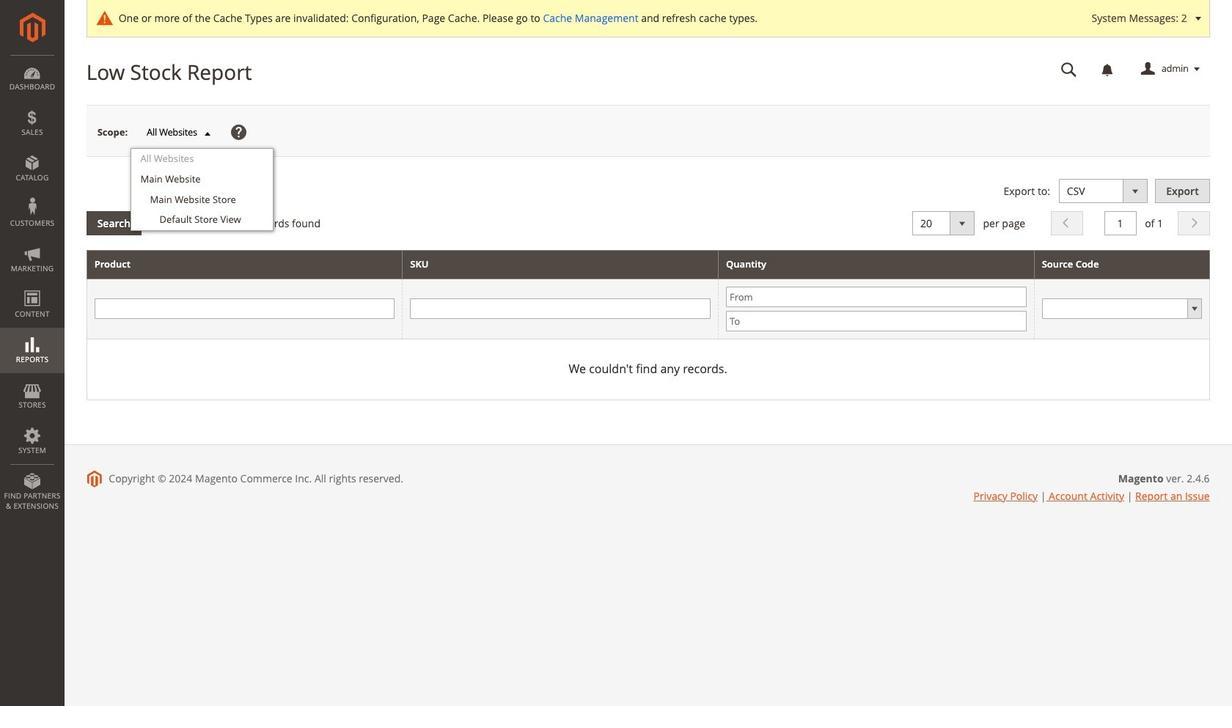 Task type: describe. For each thing, give the bounding box(es) containing it.
To text field
[[726, 311, 1027, 331]]

magento admin panel image
[[19, 12, 45, 43]]

From text field
[[726, 287, 1027, 307]]



Task type: locate. For each thing, give the bounding box(es) containing it.
menu bar
[[0, 55, 65, 519]]

None text field
[[1051, 56, 1088, 82], [1104, 211, 1137, 236], [94, 299, 395, 319], [410, 299, 711, 319], [1051, 56, 1088, 82], [1104, 211, 1137, 236], [94, 299, 395, 319], [410, 299, 711, 319]]



